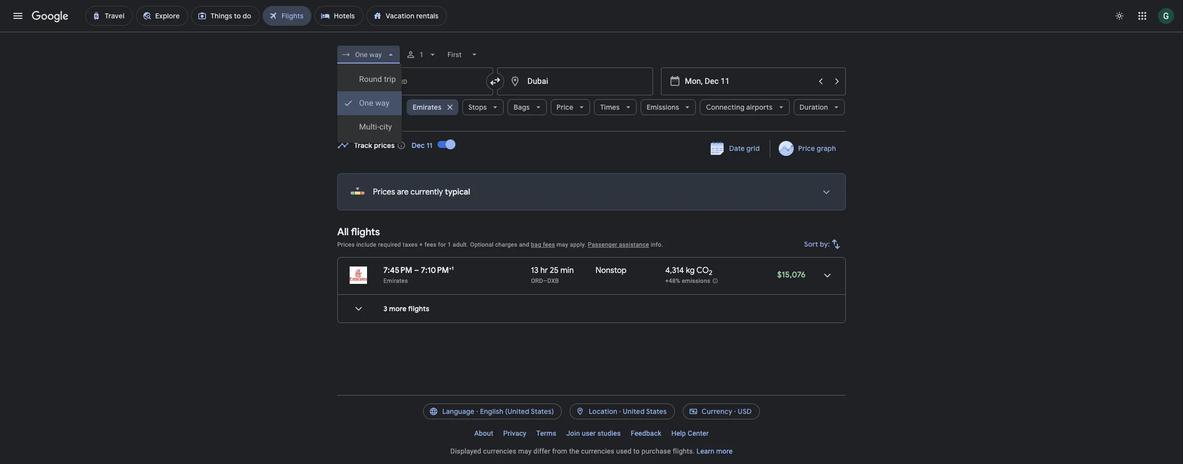 Task type: locate. For each thing, give the bounding box(es) containing it.
all inside 'main content'
[[337, 226, 349, 238]]

0 vertical spatial more
[[389, 305, 407, 313]]

1 vertical spatial all
[[337, 226, 349, 238]]

+48%
[[665, 278, 680, 285]]

0 vertical spatial flights
[[351, 226, 380, 238]]

date
[[729, 144, 745, 153]]

– left 7:10 pm
[[414, 266, 419, 276]]

more right 3
[[389, 305, 407, 313]]

0 vertical spatial +
[[419, 241, 423, 248]]

emissions
[[682, 278, 711, 285]]

0 vertical spatial 1
[[420, 51, 424, 59]]

0 vertical spatial may
[[557, 241, 568, 248]]

2 option from the top
[[337, 91, 402, 115]]

1 vertical spatial 1
[[448, 241, 451, 248]]

learn more about tracked prices image
[[397, 141, 406, 150]]

all filters (1)
[[356, 103, 395, 112]]

0 vertical spatial emirates
[[413, 103, 442, 112]]

prices for prices include required taxes + fees for 1 adult. optional charges and bag fees may apply. passenger assistance
[[337, 241, 355, 248]]

connecting airports button
[[700, 95, 790, 119]]

2 horizontal spatial 1
[[452, 265, 454, 272]]

1 vertical spatial –
[[543, 278, 547, 285]]

times button
[[594, 95, 637, 119]]

flight details. leaves o'hare international airport at 7:45 pm on monday, december 11 and arrives at dubai international airport at 7:10 pm on tuesday, december 12. image
[[816, 264, 840, 288]]

change appearance image
[[1108, 4, 1132, 28]]

Departure text field
[[685, 68, 812, 95]]

all inside button
[[356, 103, 365, 112]]

fees left for
[[425, 241, 437, 248]]

0 horizontal spatial currencies
[[483, 448, 516, 456]]

1 horizontal spatial +
[[449, 265, 452, 272]]

more details image
[[815, 180, 839, 204]]

0 horizontal spatial flights
[[351, 226, 380, 238]]

all for all flights
[[337, 226, 349, 238]]

1 horizontal spatial emirates
[[413, 103, 442, 112]]

0 vertical spatial –
[[414, 266, 419, 276]]

fees right the bag
[[543, 241, 555, 248]]

studies
[[598, 430, 621, 438]]

1 inside 1 "popup button"
[[420, 51, 424, 59]]

displayed
[[450, 448, 481, 456]]

join
[[566, 430, 580, 438]]

0 horizontal spatial more
[[389, 305, 407, 313]]

prices include required taxes + fees for 1 adult. optional charges and bag fees may apply. passenger assistance
[[337, 241, 649, 248]]

more right learn
[[716, 448, 733, 456]]

price
[[557, 103, 574, 112], [798, 144, 815, 153]]

0 horizontal spatial –
[[414, 266, 419, 276]]

price inside 'price graph' button
[[798, 144, 815, 153]]

emirates inside the emirates popup button
[[413, 103, 442, 112]]

4,314
[[665, 266, 684, 276]]

7:45 pm – 7:10 pm + 1
[[384, 265, 454, 276]]

sort by:
[[804, 240, 830, 249]]

purchase
[[642, 448, 671, 456]]

learn more link
[[697, 448, 733, 456]]

prices left are
[[373, 187, 395, 197]]

privacy link
[[498, 426, 531, 442]]

co
[[697, 266, 709, 276]]

united
[[623, 407, 645, 416]]

price right the bags popup button
[[557, 103, 574, 112]]

0 horizontal spatial 1
[[420, 51, 424, 59]]

price graph
[[798, 144, 836, 153]]

3
[[384, 305, 387, 313]]

3 more flights image
[[347, 297, 371, 321]]

0 horizontal spatial +
[[419, 241, 423, 248]]

more
[[389, 305, 407, 313], [716, 448, 733, 456]]

Arrival time: 7:10 PM on  Tuesday, December 12. text field
[[421, 265, 454, 276]]

None field
[[337, 46, 400, 64], [444, 46, 483, 64], [337, 46, 400, 64], [444, 46, 483, 64]]

1 inside 7:45 pm – 7:10 pm + 1
[[452, 265, 454, 272]]

emirates down 7:45 pm
[[384, 278, 408, 285]]

1 horizontal spatial –
[[543, 278, 547, 285]]

prices down all flights at the left of page
[[337, 241, 355, 248]]

1 currencies from the left
[[483, 448, 516, 456]]

1 horizontal spatial more
[[716, 448, 733, 456]]

bag fees button
[[531, 241, 555, 248]]

13
[[531, 266, 539, 276]]

feedback link
[[626, 426, 667, 442]]

currency
[[702, 407, 733, 416]]

times
[[600, 103, 620, 112]]

– down hr in the left of the page
[[543, 278, 547, 285]]

currently
[[411, 187, 443, 197]]

bag
[[531, 241, 541, 248]]

0 horizontal spatial price
[[557, 103, 574, 112]]

all filters (1) button
[[337, 95, 403, 119]]

price inside popup button
[[557, 103, 574, 112]]

option
[[337, 68, 402, 91], [337, 91, 402, 115], [337, 115, 402, 139]]

may left apply.
[[557, 241, 568, 248]]

None text field
[[337, 68, 493, 95], [497, 68, 653, 95], [337, 68, 493, 95], [497, 68, 653, 95]]

emirates right (1)
[[413, 103, 442, 112]]

1 horizontal spatial fees
[[543, 241, 555, 248]]

feedback
[[631, 430, 662, 438]]

1 vertical spatial price
[[798, 144, 815, 153]]

about link
[[469, 426, 498, 442]]

1 vertical spatial prices
[[337, 241, 355, 248]]

0 vertical spatial prices
[[373, 187, 395, 197]]

connecting airports
[[706, 103, 773, 112]]

1
[[420, 51, 424, 59], [448, 241, 451, 248], [452, 265, 454, 272]]

fees
[[425, 241, 437, 248], [543, 241, 555, 248]]

1 fees from the left
[[425, 241, 437, 248]]

to
[[633, 448, 640, 456]]

nonstop
[[596, 266, 627, 276]]

date grid button
[[703, 140, 768, 157]]

1 button
[[402, 43, 442, 67]]

dxb
[[547, 278, 559, 285]]

the
[[569, 448, 579, 456]]

grid
[[747, 144, 760, 153]]

prices are currently typical
[[373, 187, 470, 197]]

0 horizontal spatial prices
[[337, 241, 355, 248]]

may left "differ"
[[518, 448, 532, 456]]

typical
[[445, 187, 470, 197]]

1 vertical spatial emirates
[[384, 278, 408, 285]]

$15,076
[[777, 270, 806, 280]]

0 vertical spatial all
[[356, 103, 365, 112]]

flights
[[351, 226, 380, 238], [408, 305, 430, 313]]

emissions
[[647, 103, 679, 112]]

1 vertical spatial more
[[716, 448, 733, 456]]

prices
[[374, 141, 395, 150]]

terms
[[536, 430, 556, 438]]

currencies
[[483, 448, 516, 456], [581, 448, 614, 456]]

price for price
[[557, 103, 574, 112]]

1 horizontal spatial all
[[356, 103, 365, 112]]

1 vertical spatial may
[[518, 448, 532, 456]]

1 horizontal spatial prices
[[373, 187, 395, 197]]

all
[[356, 103, 365, 112], [337, 226, 349, 238]]

flights right 3
[[408, 305, 430, 313]]

user
[[582, 430, 596, 438]]

1 horizontal spatial may
[[557, 241, 568, 248]]

25
[[550, 266, 559, 276]]

2 vertical spatial 1
[[452, 265, 454, 272]]

emirates inside all flights 'main content'
[[384, 278, 408, 285]]

1 horizontal spatial 1
[[448, 241, 451, 248]]

15076 US dollars text field
[[777, 270, 806, 280]]

1 horizontal spatial flights
[[408, 305, 430, 313]]

swap origin and destination. image
[[489, 76, 501, 87]]

adult.
[[453, 241, 469, 248]]

1 horizontal spatial price
[[798, 144, 815, 153]]

may
[[557, 241, 568, 248], [518, 448, 532, 456]]

help center link
[[667, 426, 714, 442]]

None search field
[[337, 43, 846, 143]]

0 horizontal spatial emirates
[[384, 278, 408, 285]]

0 vertical spatial price
[[557, 103, 574, 112]]

flights up include
[[351, 226, 380, 238]]

currencies down join user studies link
[[581, 448, 614, 456]]

more inside all flights 'main content'
[[389, 305, 407, 313]]

0 horizontal spatial all
[[337, 226, 349, 238]]

0 horizontal spatial may
[[518, 448, 532, 456]]

1 horizontal spatial currencies
[[581, 448, 614, 456]]

main menu image
[[12, 10, 24, 22]]

all flights
[[337, 226, 380, 238]]

13 hr 25 min ord – dxb
[[531, 266, 574, 285]]

1 vertical spatial +
[[449, 265, 452, 272]]

price left graph
[[798, 144, 815, 153]]

prices
[[373, 187, 395, 197], [337, 241, 355, 248]]

ord
[[531, 278, 543, 285]]

–
[[414, 266, 419, 276], [543, 278, 547, 285]]

currencies down privacy link
[[483, 448, 516, 456]]

find the best price region
[[337, 133, 846, 165]]

0 horizontal spatial fees
[[425, 241, 437, 248]]

apply.
[[570, 241, 586, 248]]

(united
[[505, 407, 529, 416]]

location
[[589, 407, 617, 416]]

3 more flights
[[384, 305, 430, 313]]

3 option from the top
[[337, 115, 402, 139]]



Task type: describe. For each thing, give the bounding box(es) containing it.
price button
[[551, 95, 590, 119]]

price for price graph
[[798, 144, 815, 153]]

about
[[474, 430, 493, 438]]

usd
[[738, 407, 752, 416]]

duration button
[[794, 95, 845, 119]]

emissions button
[[641, 95, 696, 119]]

dec
[[412, 141, 425, 150]]

all for all filters (1)
[[356, 103, 365, 112]]

assistance
[[619, 241, 649, 248]]

2
[[709, 269, 713, 277]]

min
[[561, 266, 574, 276]]

graph
[[817, 144, 836, 153]]

filters
[[366, 103, 385, 112]]

are
[[397, 187, 409, 197]]

track prices
[[354, 141, 395, 150]]

from
[[552, 448, 567, 456]]

flights.
[[673, 448, 695, 456]]

sort
[[804, 240, 818, 249]]

include
[[356, 241, 377, 248]]

connecting
[[706, 103, 745, 112]]

7:45 pm
[[384, 266, 412, 276]]

language
[[442, 407, 475, 416]]

displayed currencies may differ from the currencies used to purchase flights. learn more
[[450, 448, 733, 456]]

11
[[427, 141, 433, 150]]

stops
[[468, 103, 487, 112]]

total duration 13 hr 25 min. element
[[531, 266, 596, 277]]

Departure time: 7:45 PM. text field
[[384, 266, 412, 276]]

none search field containing all filters (1)
[[337, 43, 846, 143]]

center
[[688, 430, 709, 438]]

states)
[[531, 407, 554, 416]]

terms link
[[531, 426, 561, 442]]

airports
[[746, 103, 773, 112]]

2 fees from the left
[[543, 241, 555, 248]]

passenger assistance button
[[588, 241, 649, 248]]

date grid
[[729, 144, 760, 153]]

1 vertical spatial flights
[[408, 305, 430, 313]]

by:
[[820, 240, 830, 249]]

join user studies link
[[561, 426, 626, 442]]

taxes
[[403, 241, 418, 248]]

for
[[438, 241, 446, 248]]

bags button
[[508, 95, 547, 119]]

track
[[354, 141, 372, 150]]

sort by: button
[[800, 232, 846, 256]]

kg
[[686, 266, 695, 276]]

charges
[[495, 241, 517, 248]]

leaves o'hare international airport at 7:45 pm on monday, december 11 and arrives at dubai international airport at 7:10 pm on tuesday, december 12. element
[[384, 265, 454, 276]]

– inside 13 hr 25 min ord – dxb
[[543, 278, 547, 285]]

english
[[480, 407, 504, 416]]

duration
[[800, 103, 828, 112]]

1 option from the top
[[337, 68, 402, 91]]

english (united states)
[[480, 407, 554, 416]]

passenger
[[588, 241, 617, 248]]

optional
[[470, 241, 494, 248]]

help
[[671, 430, 686, 438]]

loading results progress bar
[[0, 32, 1183, 34]]

join user studies
[[566, 430, 621, 438]]

help center
[[671, 430, 709, 438]]

may inside all flights 'main content'
[[557, 241, 568, 248]]

2 currencies from the left
[[581, 448, 614, 456]]

dec 11
[[412, 141, 433, 150]]

prices for prices are currently typical
[[373, 187, 395, 197]]

price graph button
[[772, 140, 844, 157]]

differ
[[533, 448, 550, 456]]

(1)
[[387, 103, 395, 112]]

hr
[[540, 266, 548, 276]]

used
[[616, 448, 632, 456]]

learn
[[697, 448, 715, 456]]

all flights main content
[[337, 133, 846, 331]]

emirates button
[[407, 95, 458, 119]]

privacy
[[503, 430, 527, 438]]

4,314 kg co 2
[[665, 266, 713, 277]]

+ inside 7:45 pm – 7:10 pm + 1
[[449, 265, 452, 272]]

required
[[378, 241, 401, 248]]

states
[[646, 407, 667, 416]]

bags
[[514, 103, 530, 112]]

and
[[519, 241, 529, 248]]

nonstop flight. element
[[596, 266, 627, 277]]

stops button
[[462, 95, 504, 119]]

select your ticket type. list box
[[337, 64, 402, 143]]

– inside 7:45 pm – 7:10 pm + 1
[[414, 266, 419, 276]]



Task type: vqa. For each thing, say whether or not it's contained in the screenshot.
left –
yes



